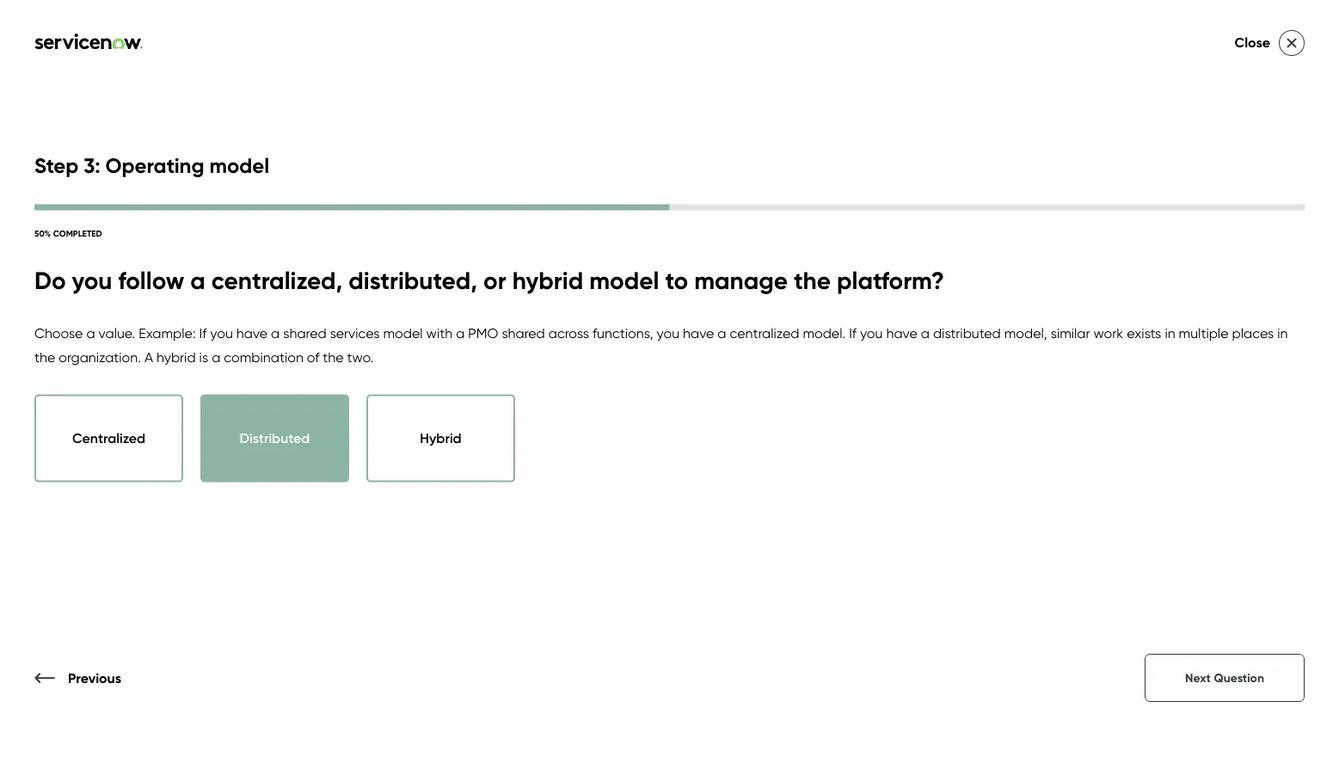 Task type: vqa. For each thing, say whether or not it's contained in the screenshot.
Executive sponsor's This
no



Task type: describe. For each thing, give the bounding box(es) containing it.
linkedin image
[[42, 656, 61, 676]]

1 in from the left
[[1165, 325, 1176, 342]]

organization.
[[59, 348, 141, 365]]

centralized
[[730, 325, 800, 342]]

3 have from the left
[[887, 325, 918, 342]]

1 horizontal spatial the
[[323, 348, 344, 365]]

centralized
[[72, 430, 146, 447]]

example:
[[139, 325, 196, 342]]

hybrid
[[420, 430, 462, 447]]

maintains,
[[1048, 322, 1112, 339]]

twitter image
[[114, 656, 133, 676]]

you right functions,
[[657, 325, 680, 342]]

extends
[[1144, 322, 1195, 339]]

across
[[549, 325, 589, 342]]

a right is
[[212, 348, 221, 365]]

platform
[[994, 188, 1156, 240]]

estimator
[[759, 242, 940, 293]]

do you follow a centralized, distributed, or hybrid model to manage the platform?
[[34, 265, 945, 295]]

team
[[935, 322, 968, 339]]

servicenow inside servicenow platform team estimator
[[759, 188, 984, 240]]

establishes,
[[972, 322, 1045, 339]]

a up combination at the left of page
[[271, 325, 280, 342]]

you up combination at the left of page
[[210, 325, 233, 342]]

a inside your servicenow® platform team establishes, maintains, and extends servicenow as a strate
[[1294, 322, 1303, 339]]

exists
[[1127, 325, 1162, 342]]

centralized,
[[211, 265, 343, 295]]

two.
[[347, 348, 374, 365]]

a
[[144, 348, 153, 365]]

next question
[[1186, 671, 1265, 685]]

2 in from the left
[[1278, 325, 1288, 342]]

your
[[759, 322, 786, 339]]

next
[[1186, 671, 1211, 685]]

2 horizontal spatial model
[[590, 265, 659, 295]]

work
[[1094, 325, 1124, 342]]

strate
[[1306, 322, 1340, 339]]

model,
[[1005, 325, 1048, 342]]

50% completed
[[34, 228, 102, 239]]

similar
[[1051, 325, 1091, 342]]

choose a value.  example: if you have a shared services model with a pmo shared across functions, you have a centralized model. if you have a distributed model, similar work exists in multiple places in the organization. a hybrid is a combination of the two.
[[34, 325, 1288, 365]]

or
[[484, 265, 507, 295]]

with
[[426, 325, 453, 342]]

0 horizontal spatial the
[[34, 348, 55, 365]]

step
[[34, 152, 79, 178]]

0 vertical spatial hybrid
[[513, 265, 584, 295]]

a left centralized
[[718, 325, 727, 342]]

1 have from the left
[[236, 325, 268, 342]]

distributed
[[933, 325, 1001, 342]]

3:
[[84, 152, 100, 178]]

0 vertical spatial model
[[210, 152, 269, 178]]

team
[[1167, 188, 1270, 240]]

follow
[[118, 265, 184, 295]]

model inside choose a value.  example: if you have a shared services model with a pmo shared across functions, you have a centralized model. if you have a distributed model, similar work exists in multiple places in the organization. a hybrid is a combination of the two.
[[383, 325, 423, 342]]

servicenow platform team estimator
[[759, 188, 1270, 293]]

step 3: operating model
[[34, 152, 269, 178]]

operating
[[105, 152, 204, 178]]

question
[[1214, 671, 1265, 685]]

choose
[[34, 325, 83, 342]]

50%
[[34, 228, 51, 239]]

platform
[[878, 322, 932, 339]]



Task type: locate. For each thing, give the bounding box(es) containing it.
1 vertical spatial servicenow
[[1198, 322, 1272, 339]]

you right do
[[72, 265, 112, 295]]

manage
[[694, 265, 788, 295]]

0 horizontal spatial have
[[236, 325, 268, 342]]

platform?
[[837, 265, 945, 295]]

in
[[1165, 325, 1176, 342], [1278, 325, 1288, 342]]

the right of
[[323, 348, 344, 365]]

0 horizontal spatial if
[[199, 325, 207, 342]]

1 shared from the left
[[283, 325, 327, 342]]

shared
[[283, 325, 327, 342], [502, 325, 545, 342]]

you right model.
[[860, 325, 883, 342]]

value.
[[99, 325, 135, 342]]

model left to
[[590, 265, 659, 295]]

places
[[1233, 325, 1274, 342]]

servicenow up estimator
[[759, 188, 984, 240]]

hybrid right the or
[[513, 265, 584, 295]]

hybrid down example:
[[157, 348, 196, 365]]

pmo
[[468, 325, 499, 342]]

2 shared from the left
[[502, 325, 545, 342]]

1 horizontal spatial model
[[383, 325, 423, 342]]

2 have from the left
[[683, 325, 714, 342]]

servicenow®
[[790, 322, 875, 339]]

if
[[199, 325, 207, 342], [849, 325, 857, 342]]

servicenow
[[759, 188, 984, 240], [1198, 322, 1272, 339]]

have left team
[[887, 325, 918, 342]]

of
[[307, 348, 319, 365]]

if right model.
[[849, 325, 857, 342]]

functions,
[[593, 325, 654, 342]]

if up is
[[199, 325, 207, 342]]

shared right pmo
[[502, 325, 545, 342]]

the
[[794, 265, 831, 295], [34, 348, 55, 365], [323, 348, 344, 365]]

1 horizontal spatial servicenow
[[1198, 322, 1272, 339]]

1 vertical spatial hybrid
[[157, 348, 196, 365]]

servicenow left as
[[1198, 322, 1272, 339]]

0 horizontal spatial shared
[[283, 325, 327, 342]]

you
[[72, 265, 112, 295], [210, 325, 233, 342], [657, 325, 680, 342], [860, 325, 883, 342]]

multiple
[[1179, 325, 1229, 342]]

your servicenow® platform team establishes, maintains, and extends servicenow as a strate
[[759, 322, 1340, 381]]

completed
[[53, 228, 102, 239]]

shared up of
[[283, 325, 327, 342]]

1 if from the left
[[199, 325, 207, 342]]

in right exists
[[1165, 325, 1176, 342]]

1 vertical spatial model
[[590, 265, 659, 295]]

1 horizontal spatial in
[[1278, 325, 1288, 342]]

is
[[199, 348, 208, 365]]

in right places
[[1278, 325, 1288, 342]]

model
[[210, 152, 269, 178], [590, 265, 659, 295], [383, 325, 423, 342]]

do
[[34, 265, 66, 295]]

model right operating
[[210, 152, 269, 178]]

hybrid inside choose a value.  example: if you have a shared services model with a pmo shared across functions, you have a centralized model. if you have a distributed model, similar work exists in multiple places in the organization. a hybrid is a combination of the two.
[[157, 348, 196, 365]]

2 horizontal spatial have
[[887, 325, 918, 342]]

have
[[236, 325, 268, 342], [683, 325, 714, 342], [887, 325, 918, 342]]

the up servicenow®
[[794, 265, 831, 295]]

services
[[330, 325, 380, 342]]

have down to
[[683, 325, 714, 342]]

0 horizontal spatial model
[[210, 152, 269, 178]]

close
[[1235, 34, 1271, 51]]

hybrid
[[513, 265, 584, 295], [157, 348, 196, 365]]

0 vertical spatial servicenow
[[759, 188, 984, 240]]

0 horizontal spatial in
[[1165, 325, 1176, 342]]

previous
[[68, 669, 122, 686]]

as
[[1275, 322, 1290, 339]]

2 if from the left
[[849, 325, 857, 342]]

1 horizontal spatial hybrid
[[513, 265, 584, 295]]

and
[[1116, 322, 1141, 339]]

a up organization.
[[86, 325, 95, 342]]

2 horizontal spatial the
[[794, 265, 831, 295]]

distributed
[[240, 430, 310, 447]]

0 horizontal spatial hybrid
[[157, 348, 196, 365]]

combination
[[224, 348, 304, 365]]

a
[[190, 265, 205, 295], [1294, 322, 1303, 339], [86, 325, 95, 342], [271, 325, 280, 342], [456, 325, 465, 342], [718, 325, 727, 342], [921, 325, 930, 342], [212, 348, 221, 365]]

a right as
[[1294, 322, 1303, 339]]

model.
[[803, 325, 846, 342]]

1 horizontal spatial if
[[849, 325, 857, 342]]

0 horizontal spatial servicenow
[[759, 188, 984, 240]]

model left with
[[383, 325, 423, 342]]

next question link
[[1145, 654, 1305, 702]]

distributed,
[[349, 265, 478, 295]]

the down choose
[[34, 348, 55, 365]]

a left team
[[921, 325, 930, 342]]

have up combination at the left of page
[[236, 325, 268, 342]]

1 horizontal spatial shared
[[502, 325, 545, 342]]

servicenow inside your servicenow® platform team establishes, maintains, and extends servicenow as a strate
[[1198, 322, 1272, 339]]

to
[[665, 265, 688, 295]]

1 horizontal spatial have
[[683, 325, 714, 342]]

2 vertical spatial model
[[383, 325, 423, 342]]

a right with
[[456, 325, 465, 342]]

a right follow
[[190, 265, 205, 295]]



